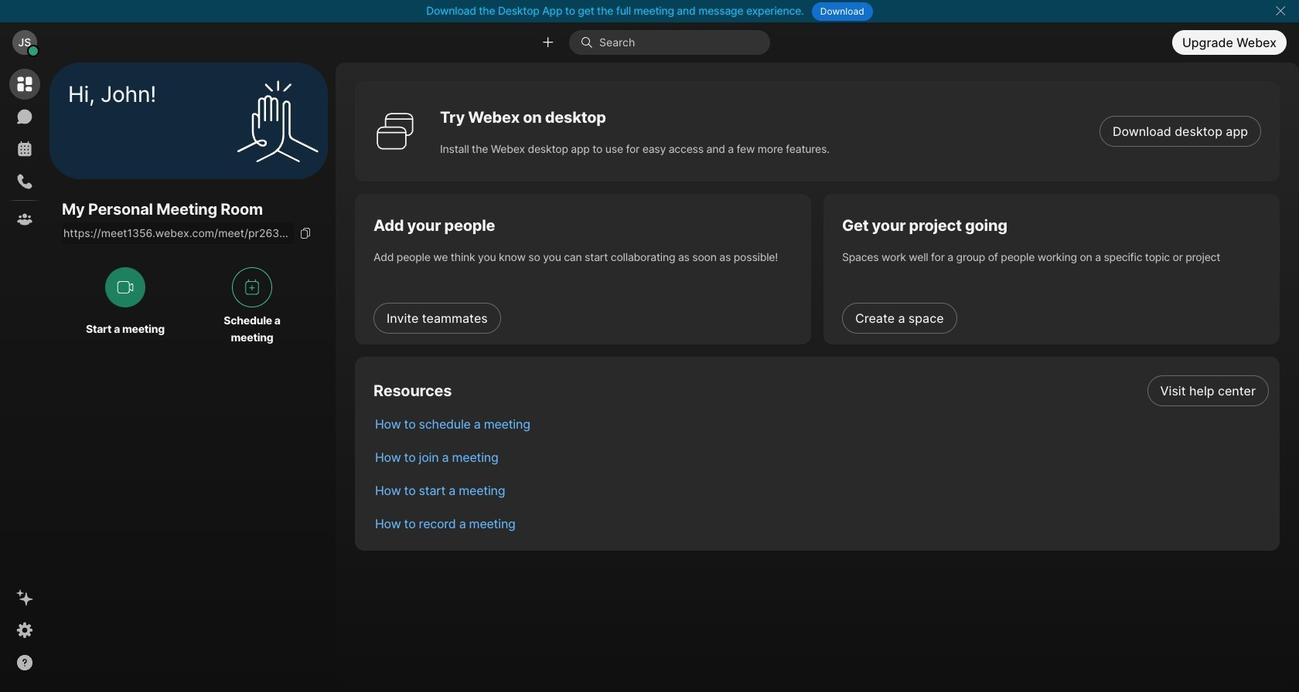 Task type: describe. For each thing, give the bounding box(es) containing it.
two hands high fiving image
[[231, 75, 324, 167]]

cancel_16 image
[[1275, 5, 1287, 17]]

1 list item from the top
[[363, 374, 1280, 408]]

2 list item from the top
[[363, 408, 1280, 441]]



Task type: vqa. For each thing, say whether or not it's contained in the screenshot.
Test Space list item
no



Task type: locate. For each thing, give the bounding box(es) containing it.
None text field
[[62, 223, 294, 245]]

navigation
[[0, 63, 49, 693]]

5 list item from the top
[[363, 507, 1280, 541]]

4 list item from the top
[[363, 474, 1280, 507]]

3 list item from the top
[[363, 441, 1280, 474]]

webex tab list
[[9, 69, 40, 235]]

list item
[[363, 374, 1280, 408], [363, 408, 1280, 441], [363, 441, 1280, 474], [363, 474, 1280, 507], [363, 507, 1280, 541]]



